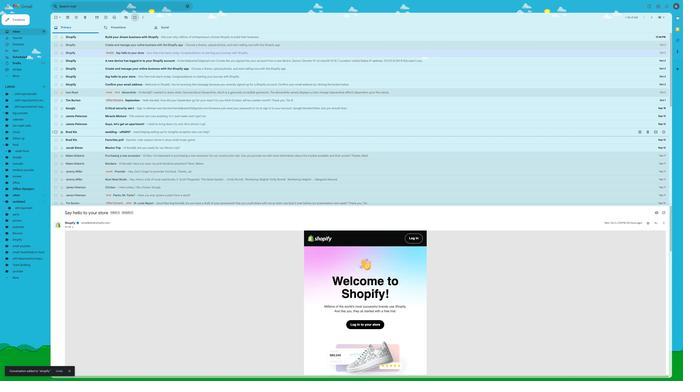 Task type: describe. For each thing, give the bounding box(es) containing it.
a up alexandrite - hi kendall! i wanted to share what i learned about alexandrite, which is a genuinely incredible gemstone. the alexandrite variety displays a color change (alexandrite effect) dependent upon the nature
[[283, 92, 284, 96]]

olympics for office olympics september - hello kendall, how did your september go for your team? do you think october will be a better month? thank you, tim b.
[[126, 110, 137, 113]]

hi down shopify say hello to your store - your free trial starts today. congratulations on starting your journey with shopify. ﻿͏ ﻿͏ ﻿͏ ﻿͏ ﻿͏ ﻿͏ ﻿͏ ﻿͏ ﻿͏ ﻿͏ ﻿͏ ﻿͏ ﻿͏ ﻿͏ ﻿͏ ﻿͏ ﻿͏ ﻿͏ ﻿͏ ﻿͏ ﻿͏ ﻿͏ ﻿͏ ﻿͏ ﻿͏ ﻿͏ ﻿͏ ﻿͏ ﻿͏ ﻿͏ ͏‌ ͏‌ ͏‌ ͏‌ ͏‌ ͏‌ ͏‌ ͏‌ ͏‌
[[198, 66, 200, 70]]

medium
[[14, 187, 25, 191]]

1 row from the top
[[56, 37, 684, 46]]

below.
[[379, 92, 388, 96]]

verified sender image
[[85, 246, 88, 250]]

miller for third row from the bottom
[[84, 189, 92, 193]]

mon,
[[673, 247, 679, 250]]

search mail image
[[58, 3, 66, 11]]

brad for favorites poll - favorite: color season movie tv show artist music genre
[[73, 154, 80, 158]]

klo for wedding - urgent - need helping setting up for tonights reception who can help?
[[81, 145, 86, 149]]

.../still important/all link
[[14, 103, 40, 107]]

1 vertical spatial need
[[148, 145, 156, 149]]

move to image
[[138, 17, 143, 22]]

ican read
[[73, 101, 87, 105]]

you left recently
[[245, 92, 251, 96]]

millions
[[199, 39, 209, 43]]

0 vertical spatial starts
[[183, 57, 191, 61]]

1 vertical spatial manage
[[134, 75, 146, 79]]

world's
[[383, 339, 394, 343]]

mon, oct cell
[[673, 246, 684, 250]]

outdated link
[[14, 222, 28, 226]]

the right upon
[[418, 101, 423, 105]]

preorder
[[171, 189, 183, 193]]

office for office olympics
[[14, 208, 23, 212]]

2 part from the left
[[218, 127, 224, 131]]

free inside millions of the world's most successful brands use shopify. and like you, they all started with a free trial.
[[427, 344, 433, 348]]

inbox link
[[14, 33, 22, 37]]

critical security alert - sign-in attempt was blocked kendallparks02@gmail.com someone just used your password to try to sign in to your account. google blocked them, but you should chec
[[117, 119, 386, 123]]

james peterson row
[[56, 213, 684, 222]]

small-food/medium-food link
[[14, 279, 49, 283]]

use
[[433, 339, 439, 343]]

store for log
[[414, 359, 423, 363]]

you right the can
[[275, 171, 280, 175]]

172.112.47.241
[[427, 66, 445, 70]]

photos, for 19th row from the bottom
[[241, 48, 252, 52]]

1 vertical spatial kendallparks02@gmail.com
[[193, 119, 231, 123]]

(alexandrite
[[366, 101, 383, 105]]

16 row from the top
[[56, 169, 684, 178]]

1 vertical spatial signed
[[263, 92, 273, 96]]

2 heights' from the left
[[335, 198, 347, 202]]

report spam image
[[83, 17, 87, 22]]

store for say
[[143, 83, 151, 87]]

a right from
[[305, 66, 307, 70]]

2 blocked from the left
[[337, 119, 348, 123]]

0 horizontal spatial account.
[[297, 92, 309, 96]]

1 vertical spatial kendall,
[[141, 163, 152, 167]]

james for guys, let's get an apartment! - i need to bring down my rent, let's sitcom it up!
[[73, 136, 83, 140]]

labels image
[[148, 17, 152, 22]]

mark
[[402, 171, 409, 175]]

1 vertical spatial thanks,
[[197, 189, 208, 193]]

movies
[[14, 194, 24, 198]]

miracle mixture - this mixture can cure anything. it's 1 part water and 1 part ice.
[[117, 127, 230, 131]]

read for must
[[125, 198, 132, 202]]

1 horizontal spatial 1
[[193, 127, 194, 131]]

with inside millions of the world's most successful brands use shopify. and like you, they all started with a free trial.
[[417, 344, 423, 348]]

other
[[14, 215, 22, 219]]

wedding
[[117, 145, 130, 149]]

tim burton inside tim burton row
[[73, 224, 88, 228]]

car
[[14, 138, 19, 142]]

used
[[252, 119, 259, 123]]

a up the "message"
[[225, 75, 226, 79]]

brad for wedding - urgent - need helping setting up for tonights reception who can help?
[[73, 145, 80, 149]]

1 excavator from the left
[[142, 171, 156, 175]]

1 inside labels navigation
[[49, 209, 50, 212]]

0 vertical spatial color
[[347, 101, 354, 105]]

1 vertical spatial their
[[373, 171, 379, 175]]

1 horizontal spatial google
[[73, 119, 84, 123]]

jer
[[209, 189, 213, 193]]

1 blocked from the left
[[181, 119, 192, 123]]

mateo roberts for purchasing a new excavator
[[73, 171, 94, 175]]

0 horizontal spatial hello
[[123, 83, 131, 87]]

shopify say hello to your store - your free trial starts today. congratulations on starting your journey with shopify. ﻿͏ ﻿͏ ﻿͏ ﻿͏ ﻿͏ ﻿͏ ﻿͏ ﻿͏ ﻿͏ ﻿͏ ﻿͏ ﻿͏ ﻿͏ ﻿͏ ﻿͏ ﻿͏ ﻿͏ ﻿͏ ﻿͏ ﻿͏ ﻿͏ ﻿͏ ﻿͏ ﻿͏ ﻿͏ ﻿͏ ﻿͏ ﻿͏ ﻿͏ ﻿͏ ͏‌ ͏‌ ͏‌ ͏‌ ͏‌ ͏‌ ͏‌ ͏‌ ͏‌
[[118, 57, 307, 61]]

start for 19th row from the bottom
[[259, 48, 265, 52]]

0 vertical spatial free
[[170, 57, 176, 61]]

alexandrite - hi kendall! i wanted to share what i learned about alexandrite, which is a genuinely incredible gemstone. the alexandrite variety displays a color change (alexandrite effect) dependent upon the nature
[[135, 101, 432, 105]]

a inside millions of the world's most successful brands use shopify. and like you, they all started with a free trial.
[[424, 344, 426, 348]]

1 create and manage your online business with the shopify app - choose a theme, upload photos, and start selling now with the shopify app ͏‌ ͏‌ ͏‌ ͏‌ ͏‌ ͏‌ ͏‌ ͏‌ ͏‌ ͏‌ ͏‌ ͏‌ ͏‌ ͏‌ ͏‌ ͏‌ ͏‌ ͏‌ ͏‌ ͏‌ ͏‌ ͏‌ ͏‌ ͏‌ ͏‌ ͏‌ ͏‌ ͏‌ ͏‌ ͏‌ ͏‌ ͏‌ ͏‌ ͏‌ ͏‌ ͏‌ ͏‌ ͏‌ ͏‌ ͏‌ ͏‌ ͏‌ from the top
[[117, 48, 344, 52]]

the
[[300, 101, 305, 105]]

united
[[391, 66, 400, 70]]

james for miracle mixture - this mixture can cure anything. it's 1 part water and 1 part ice.
[[73, 127, 83, 131]]

1 horizontal spatial your
[[163, 57, 169, 61]]

i left "hate"
[[131, 207, 132, 211]]

shopify. up recently
[[255, 83, 267, 87]]

i left wanted
[[170, 101, 171, 105]]

favorites
[[117, 154, 131, 158]]

dream
[[133, 39, 143, 43]]

1 horizontal spatial need
[[165, 136, 172, 140]]

0 horizontal spatial my
[[169, 180, 173, 184]]

wave hello! image
[[398, 288, 415, 301]]

still important link
[[17, 230, 36, 233]]

2 address from the left
[[337, 92, 348, 96]]

james peterson inside james peterson row
[[73, 215, 95, 219]]

purchasing
[[193, 171, 209, 175]]

1 horizontal spatial of
[[210, 39, 213, 43]]

incredible
[[270, 101, 284, 105]]

0 horizontal spatial their
[[268, 39, 274, 43]]

row containing ican read
[[56, 99, 684, 107]]

small- for food/medium-
[[14, 279, 23, 283]]

still for still important/not important
[[14, 286, 19, 290]]

poll
[[132, 154, 137, 158]]

starred
[[14, 40, 24, 44]]

small youtube
[[14, 272, 34, 276]]

all
[[14, 75, 18, 79]]

a up "best,"
[[210, 171, 211, 175]]

0 horizontal spatial like
[[152, 207, 156, 211]]

2 vertical spatial kendall,
[[136, 180, 147, 184]]

i right what
[[202, 101, 203, 105]]

0 vertical spatial kendallparks02@gmail.com
[[201, 66, 240, 70]]

online for fifth row from the top of the welcome to shopify! main content
[[155, 75, 164, 79]]

theme, for fifth row from the top of the welcome to shopify! main content
[[227, 75, 237, 79]]

1 horizontal spatial my
[[193, 136, 197, 140]]

big
[[14, 124, 18, 128]]

you right looks
[[257, 66, 262, 70]]

1 vertical spatial journey
[[237, 83, 248, 87]]

'the
[[223, 198, 229, 202]]

great
[[230, 198, 238, 202]]

2 confirm from the left
[[309, 92, 321, 96]]

1 vertical spatial on
[[352, 66, 356, 70]]

Search mail text field
[[66, 5, 194, 9]]

the up say hello to your store - your free trial starts today. congratulations on starting your journey with shopify. ﻿͏ ﻿͏ ﻿͏ ﻿͏ ﻿͏ ﻿͏ ﻿͏ ﻿͏ ﻿͏ ﻿͏ ﻿͏ ﻿͏ ﻿͏ ﻿͏ ﻿͏ ﻿͏ ﻿͏ ﻿͏ ﻿͏ ﻿͏ ﻿͏ ﻿͏ ﻿͏ ﻿͏ ﻿͏
[[186, 75, 191, 79]]

food down follow- at the top left of the page
[[14, 159, 21, 163]]

0 horizontal spatial this
[[213, 92, 219, 96]]

an
[[139, 136, 143, 140]]

here's
[[151, 198, 160, 202]]

start for fifth row from the top of the welcome to shopify! main content
[[265, 75, 272, 79]]

0 vertical spatial journey
[[247, 57, 257, 61]]

2 email from the left
[[328, 92, 336, 96]]

party
[[14, 237, 22, 240]]

books preorder - hey, don't forget to preorder the book. thanks, jer
[[118, 189, 213, 193]]

0 vertical spatial trial
[[177, 57, 182, 61]]

welcome inside row
[[161, 92, 174, 96]]

1 vertical spatial starting
[[219, 83, 230, 87]]

ip
[[411, 66, 413, 70]]

james peterson for guys, let's get an apartment!
[[73, 136, 97, 140]]

create for 19th row from the bottom
[[117, 48, 126, 52]]

jeremy for third row from the bottom
[[73, 189, 83, 193]]

0 vertical spatial signed
[[262, 66, 272, 70]]

important/not- for .../still-
[[23, 110, 44, 114]]

cure
[[167, 127, 173, 131]]

a right displays
[[345, 101, 347, 105]]

youtube for small youtube
[[22, 272, 34, 276]]

alert
[[142, 119, 149, 123]]

14 row from the top
[[56, 151, 684, 160]]

must
[[117, 198, 124, 202]]

they
[[393, 344, 400, 348]]

welcome to shopify! main content
[[56, 14, 684, 382]]

you right are at the left of the page
[[158, 163, 163, 167]]

2 september from the left
[[197, 110, 213, 114]]

why
[[192, 39, 198, 43]]

food down follow-up link
[[26, 166, 32, 170]]

2 horizontal spatial up
[[274, 92, 277, 96]]

food inside row
[[128, 101, 133, 104]]

shopify. up share at the top of the page
[[179, 92, 190, 96]]

more image
[[157, 17, 161, 22]]

1 heights' from the left
[[288, 198, 299, 202]]

.../still
[[14, 103, 22, 107]]

for right ready
[[173, 163, 177, 167]]

new up "best,"
[[212, 171, 218, 175]]

roberts for purchasing a new excavator - hi alex, i'm interested in purchasing a new excavator for our construction site. can you provide me with more information about the models available and their prices? thanks, mark
[[83, 171, 94, 175]]

alexandrite,
[[224, 101, 241, 105]]

sign-
[[152, 119, 160, 123]]

20 row from the top
[[56, 204, 684, 213]]

1 vertical spatial trial
[[167, 83, 173, 87]]

2 let's from the left
[[205, 136, 211, 140]]

new right a
[[120, 66, 126, 70]]

upload for fifth row from the top of the welcome to shopify! main content
[[238, 75, 247, 79]]

0 vertical spatial business
[[143, 39, 157, 43]]

1 vertical spatial our
[[238, 171, 242, 175]]

2 create and manage your online business with the shopify app - choose a theme, upload photos, and start selling now with the shopify app ͏‌ ͏‌ ͏‌ ͏‌ ͏‌ ͏‌ ͏‌ ͏‌ ͏‌ ͏‌ ͏‌ ͏‌ ͏‌ ͏‌ ͏‌ ͏‌ ͏‌ ͏‌ ͏‌ ͏‌ ͏‌ ͏‌ ͏‌ ͏‌ ͏‌ ͏‌ ͏‌ ͏‌ ͏‌ ͏‌ ͏‌ ͏‌ ͏‌ ͏‌ ͏‌ ͏‌ ͏‌ ͏‌ ͏‌ ͏‌ ͏‌ ͏‌ from the top
[[117, 75, 351, 79]]

0 vertical spatial on
[[224, 57, 227, 61]]

theme, for 19th row from the bottom
[[221, 48, 230, 52]]

0 horizontal spatial can
[[161, 127, 166, 131]]

displays
[[333, 101, 344, 105]]

1 vertical spatial color
[[153, 154, 160, 158]]

for left the 'construction'
[[233, 171, 237, 175]]

2 horizontal spatial google
[[326, 119, 336, 123]]

12 row from the top
[[56, 134, 684, 143]]

mateo roberts for bandana
[[73, 180, 94, 184]]

a down build your dream business with shopify - discover why millions of entrepreneurs choose shopify to build their business. ﻿͏ ﻿͏ ﻿͏ ﻿͏ ﻿͏ ﻿͏ ﻿͏ ﻿͏ ﻿͏ ﻿͏ ﻿͏ ﻿͏ ﻿͏ ﻿͏ ﻿͏ ﻿͏ ﻿͏ ﻿͏ ﻿͏ ﻿͏ ﻿͏ ﻿͏ ﻿͏ ﻿͏ ﻿͏ ﻿͏ ﻿͏ ﻿͏ ﻿͏ ﻿͏ ﻿͏ ﻿͏ ﻿͏ ﻿͏ ﻿͏ ﻿͏ ﻿͏ ﻿͏ ﻿͏ ﻿͏ ﻿͏
[[218, 48, 220, 52]]

2 ... from the left
[[347, 198, 350, 202]]

chrome
[[336, 66, 347, 70]]

in right logged
[[155, 66, 158, 70]]

new right the purchasing
[[136, 171, 142, 175]]

shopify for shopify say hello to your store - your free trial starts today. congratulations on starting your journey with shopify. ﻿͏ ﻿͏ ﻿͏ ﻿͏ ﻿͏ ﻿͏ ﻿͏ ﻿͏ ﻿͏ ﻿͏ ﻿͏ ﻿͏ ﻿͏ ﻿͏ ﻿͏ ﻿͏ ﻿͏ ﻿͏ ﻿͏ ﻿͏ ﻿͏ ﻿͏ ﻿͏ ﻿͏ ﻿͏ ﻿͏ ﻿͏ ﻿͏ ﻿͏ ﻿͏ ͏‌ ͏‌ ͏‌ ͏‌ ͏‌ ͏‌ ͏‌ ͏‌ ͏‌
[[118, 57, 127, 60]]

2 vertical spatial on
[[215, 83, 218, 87]]

is
[[251, 101, 253, 105]]

.../still important/all
[[14, 103, 40, 107]]

0 vertical spatial like
[[251, 66, 256, 70]]

7 for other
[[49, 216, 50, 219]]

manuals
[[14, 180, 26, 184]]

jacob
[[73, 163, 82, 167]]

hi up preorder in the left of the page
[[132, 180, 135, 184]]

verified sender tab
[[85, 246, 88, 250]]

ready
[[164, 163, 172, 167]]

month?
[[291, 110, 302, 114]]

burton for row containing tim burton
[[79, 110, 90, 114]]

choose
[[234, 39, 245, 43]]

0 vertical spatial starting
[[228, 57, 239, 61]]

1 vertical spatial about
[[328, 171, 336, 175]]

labels navigation
[[0, 14, 58, 382]]

chicken
[[117, 207, 128, 211]]

chicken
[[157, 207, 168, 211]]

labels heading
[[6, 94, 47, 99]]

business for 19th row from the bottom
[[162, 48, 174, 52]]

1 'wuthering from the left
[[272, 198, 287, 202]]

scheduled link
[[14, 61, 30, 65]]

james peterson for chicken
[[73, 207, 95, 211]]

0 vertical spatial about
[[215, 101, 223, 105]]

3 row from the top
[[56, 55, 684, 63]]

0 vertical spatial congratulations
[[201, 57, 223, 61]]

7 for outdated
[[49, 223, 50, 226]]

medium youtube link
[[14, 187, 38, 191]]

james for chicken - i hate turkey. i like chicken though
[[73, 207, 82, 211]]

best,
[[210, 180, 217, 184]]

in right interested
[[190, 171, 192, 175]]

1 let's from the left
[[126, 136, 133, 140]]

sent link
[[14, 54, 20, 58]]

button
[[369, 92, 379, 96]]

0 vertical spatial hey,
[[143, 189, 149, 193]]

gmail image
[[14, 3, 38, 11]]

online for 19th row from the bottom
[[152, 48, 161, 52]]

shopify for shopify
[[14, 265, 24, 269]]

hello
[[159, 110, 166, 114]]

shopify!
[[380, 319, 433, 334]]

0 vertical spatial kendall,
[[167, 110, 178, 114]]

has
[[138, 66, 143, 70]]

office for office olympics september - hello kendall, how did your september go for your team? do you think october will be a better month? thank you, tim b.
[[118, 110, 125, 113]]

0 horizontal spatial starts
[[173, 83, 181, 87]]

scott
[[200, 198, 207, 202]]

delete image
[[92, 17, 97, 22]]

0 vertical spatial hello
[[135, 57, 142, 61]]

1 horizontal spatial can
[[220, 145, 225, 149]]

podcasts
[[14, 251, 27, 255]]

other link
[[14, 215, 22, 219]]

1 horizontal spatial store
[[153, 57, 160, 61]]

1 emily from the left
[[253, 198, 260, 202]]

effect)
[[384, 101, 393, 105]]

1 vertical spatial of
[[168, 198, 171, 202]]

0 vertical spatial today.
[[192, 57, 200, 61]]

2 horizontal spatial 1
[[216, 127, 217, 131]]

the up a new device has logged in to your shopify account - hi kendallparks02@gmail.com it looks like you signed into your account from a new device. device: chrome 117 on macos 10.15.7 location: united states ip address: 172.112.47.241 if this wasn't you,
[[289, 48, 294, 52]]

create for fifth row from the top of the welcome to shopify! main content
[[117, 75, 127, 79]]

bring
[[177, 136, 184, 140]]

4 row from the top
[[56, 63, 684, 72]]

photos, for fifth row from the top of the welcome to shopify! main content
[[248, 75, 258, 79]]

1 vertical spatial say
[[117, 83, 123, 87]]

choose for fifth row from the top of the welcome to shopify! main content
[[213, 75, 224, 79]]

a right the be
[[279, 110, 281, 114]]

you right do
[[244, 110, 249, 114]]

b.
[[324, 110, 327, 114]]

books
[[118, 189, 125, 192]]

important/not- for ...still
[[22, 117, 43, 121]]

favorites poll - favorite: color season movie tv show artist music genre
[[117, 154, 217, 158]]

compose
[[14, 20, 28, 24]]

1 september from the left
[[139, 110, 156, 114]]

choose for 19th row from the bottom
[[206, 48, 217, 52]]

0 horizontal spatial you,
[[312, 110, 317, 114]]

simon
[[83, 163, 92, 167]]

discover
[[179, 39, 192, 43]]

millions of the world's most successful brands use shopify. and like you, they all started with a free trial.
[[361, 339, 452, 348]]

1 vertical spatial congratulations
[[191, 83, 214, 87]]

i right turkey.
[[150, 207, 151, 211]]

chicken - i hate turkey. i like chicken though
[[117, 207, 179, 211]]

rent,
[[198, 136, 204, 140]]

the left models
[[337, 171, 342, 175]]

1 vertical spatial hey,
[[144, 198, 150, 202]]

0 vertical spatial you,
[[464, 66, 470, 70]]

you left seen
[[156, 180, 161, 184]]

0 vertical spatial our
[[178, 163, 182, 167]]

peterson for chicken - i hate turkey. i like chicken though
[[83, 207, 95, 211]]

1 vertical spatial your
[[154, 83, 160, 87]]

office
[[14, 201, 22, 205]]

the left the button on the right of page
[[364, 92, 369, 96]]

in right sign
[[299, 119, 302, 123]]

for right go
[[218, 110, 222, 114]]

hi left kendall!
[[154, 101, 157, 105]]

tonights
[[187, 145, 198, 149]]

shopify. up into
[[265, 57, 276, 61]]



Task type: vqa. For each thing, say whether or not it's contained in the screenshot.
better
yes



Task type: locate. For each thing, give the bounding box(es) containing it.
just
[[246, 119, 251, 123]]

you, inside millions of the world's most successful brands use shopify. and like you, they all started with a free trial.
[[385, 344, 392, 348]]

1 tim burton from the top
[[73, 110, 90, 114]]

1 jeremy miller from the top
[[73, 189, 92, 193]]

starts up wanted
[[173, 83, 181, 87]]

manuals link
[[14, 180, 26, 184]]

0 vertical spatial their
[[268, 39, 274, 43]]

0 vertical spatial miller
[[84, 189, 92, 193]]

10 row from the top
[[56, 116, 684, 125]]

0 vertical spatial start
[[259, 48, 265, 52]]

1 confirm from the left
[[117, 92, 129, 96]]

important/not- down .../still-important/not-important "link" at the left top of the page
[[22, 117, 43, 121]]

2 klo from the top
[[81, 154, 86, 158]]

scheduled
[[14, 61, 30, 65]]

office inside office olympics link
[[14, 208, 23, 212]]

2 roberts from the top
[[83, 180, 94, 184]]

row containing google
[[56, 116, 684, 125]]

1 roberts from the top
[[83, 171, 94, 175]]

tim inside row
[[73, 224, 78, 228]]

get
[[133, 136, 138, 140]]

brad klo for wedding - urgent
[[73, 145, 86, 149]]

mark as unread image
[[106, 17, 110, 22]]

burton inside row
[[79, 224, 88, 228]]

the left book.
[[184, 189, 188, 193]]

james inside row
[[73, 215, 82, 219]]

2 tim burton from the top
[[73, 224, 88, 228]]

account. up the
[[297, 92, 309, 96]]

new left 'device.'
[[308, 66, 313, 70]]

primary tab
[[56, 25, 112, 37]]

upload for 19th row from the bottom
[[231, 48, 241, 52]]

brad klo for favorites poll
[[73, 154, 86, 158]]

1 create from the top
[[117, 48, 126, 52]]

photos,
[[241, 48, 252, 52], [248, 75, 258, 79]]

1 address from the left
[[146, 92, 158, 96]]

store inside log in to your store link
[[414, 359, 423, 363]]

2 'wuthering from the left
[[319, 198, 334, 202]]

peterson for guys, let's get an apartment! - i need to bring down my rent, let's sitcom it up!
[[84, 136, 97, 140]]

for up incredible
[[278, 92, 282, 96]]

1 vertical spatial shopify
[[14, 265, 24, 269]]

business for fifth row from the top of the welcome to shopify! main content
[[165, 75, 178, 79]]

about up office olympics september - hello kendall, how did your september go for your team? do you think october will be a better month? thank you, tim b.
[[215, 101, 223, 105]]

sent
[[14, 54, 20, 58]]

variety
[[323, 101, 332, 105]]

the down from
[[296, 75, 300, 79]]

excavator
[[142, 171, 156, 175], [219, 171, 232, 175]]

more button
[[0, 81, 53, 88]]

in right log in the right bottom of the page
[[397, 359, 400, 363]]

free
[[170, 57, 176, 61], [161, 83, 166, 87], [427, 344, 433, 348]]

important for .../still-important/not-important
[[44, 110, 58, 114]]

0 vertical spatial create and manage your online business with the shopify app - choose a theme, upload photos, and start selling now with the shopify app ͏‌ ͏‌ ͏‌ ͏‌ ͏‌ ͏‌ ͏‌ ͏‌ ͏‌ ͏‌ ͏‌ ͏‌ ͏‌ ͏‌ ͏‌ ͏‌ ͏‌ ͏‌ ͏‌ ͏‌ ͏‌ ͏‌ ͏‌ ͏‌ ͏‌ ͏‌ ͏‌ ͏‌ ͏‌ ͏‌ ͏‌ ͏‌ ͏‌ ͏‌ ͏‌ ͏‌ ͏‌ ͏‌ ͏‌ ͏‌ ͏‌ ͏‌
[[117, 48, 344, 52]]

roberts
[[83, 171, 94, 175], [83, 180, 94, 184]]

critical
[[117, 119, 128, 123]]

2 james from the top
[[73, 136, 83, 140]]

brad klo
[[73, 145, 86, 149], [73, 154, 86, 158]]

0 horizontal spatial our
[[178, 163, 182, 167]]

jeremy for 19th row
[[73, 198, 83, 202]]

1 vertical spatial hello
[[123, 83, 131, 87]]

congratulations up receiving
[[191, 83, 214, 87]]

jeremy
[[73, 189, 83, 193], [73, 198, 83, 202]]

important inside the still important link
[[22, 230, 36, 233]]

important down food/medium-
[[40, 286, 53, 290]]

0 horizontal spatial address
[[146, 92, 158, 96]]

0 horizontal spatial september
[[139, 110, 156, 114]]

1 vertical spatial starts
[[173, 83, 181, 87]]

shopify. inside millions of the world's most successful brands use shopify. and like you, they all started with a free trial.
[[440, 339, 452, 343]]

emily
[[253, 198, 260, 202], [300, 198, 308, 202]]

1 horizontal spatial shopify
[[118, 57, 127, 60]]

1 vertical spatial welcome
[[369, 305, 427, 320]]

cloud link
[[14, 145, 22, 149]]

important/not-
[[23, 110, 44, 114], [22, 117, 43, 121]]

snooze image
[[115, 17, 120, 22]]

read right 'must'
[[125, 198, 132, 202]]

2 jeremy miller from the top
[[73, 198, 92, 202]]

journey
[[247, 57, 257, 61], [237, 83, 248, 87]]

olympics inside labels navigation
[[24, 208, 38, 212]]

you're
[[191, 92, 199, 96]]

2 row from the top
[[56, 46, 684, 55]]

0 vertical spatial need
[[165, 136, 172, 140]]

still left important/not
[[14, 286, 19, 290]]

advanced search options image
[[204, 2, 213, 11]]

youtube up calendar
[[19, 124, 31, 128]]

a
[[218, 48, 220, 52], [305, 66, 307, 70], [225, 75, 226, 79], [283, 92, 284, 96], [254, 101, 255, 105], [345, 101, 347, 105], [279, 110, 281, 114], [133, 171, 135, 175], [210, 171, 211, 175], [161, 198, 162, 202], [424, 344, 426, 348]]

james peterson for miracle mixture
[[73, 127, 97, 131]]

2 mexico from the left
[[183, 163, 193, 167]]

can left cure
[[161, 127, 166, 131]]

3 james peterson from the top
[[73, 207, 95, 211]]

0 horizontal spatial ...
[[250, 198, 252, 202]]

email up variety
[[328, 92, 336, 96]]

a down trip
[[133, 171, 135, 175]]

2 mateo roberts from the top
[[73, 180, 94, 184]]

None checkbox
[[60, 17, 64, 22], [60, 39, 64, 44], [60, 48, 64, 52], [60, 57, 64, 61], [60, 66, 64, 70], [60, 83, 64, 88], [60, 92, 64, 96], [60, 110, 64, 114], [60, 118, 64, 123], [60, 136, 64, 140], [60, 145, 64, 149], [60, 154, 64, 158], [60, 171, 64, 176], [60, 180, 64, 184], [60, 189, 64, 193], [60, 206, 64, 211], [60, 215, 64, 220], [60, 17, 64, 22], [60, 39, 64, 44], [60, 48, 64, 52], [60, 57, 64, 61], [60, 66, 64, 70], [60, 83, 64, 88], [60, 92, 64, 96], [60, 110, 64, 114], [60, 118, 64, 123], [60, 136, 64, 140], [60, 145, 64, 149], [60, 154, 64, 158], [60, 171, 64, 176], [60, 180, 64, 184], [60, 189, 64, 193], [60, 206, 64, 211], [60, 215, 64, 220]]

create down build
[[117, 48, 126, 52]]

1 horizontal spatial up
[[178, 145, 181, 149]]

9 row from the top
[[56, 107, 684, 116]]

welcome inside welcome to shopify!
[[369, 305, 427, 320]]

0 horizontal spatial google
[[14, 173, 24, 177]]

site.
[[262, 171, 267, 175]]

office inside office olympics september - hello kendall, how did your september go for your team? do you think october will be a better month? thank you, tim b.
[[118, 110, 125, 113]]

small- down small
[[14, 279, 23, 283]]

purchasing a new excavator - hi alex, i'm interested in purchasing a new excavator for our construction site. can you provide me with more information about the models available and their prices? thanks, mark
[[117, 171, 409, 175]]

store down logged
[[143, 83, 151, 87]]

google inside labels navigation
[[14, 173, 24, 177]]

email
[[138, 92, 146, 96], [328, 92, 336, 96]]

i up helping
[[164, 136, 164, 140]]

the down discover
[[181, 48, 186, 52]]

1 vertical spatial like
[[152, 207, 156, 211]]

compose button
[[2, 16, 33, 28]]

7 for scheduled
[[49, 62, 50, 65]]

important up "...still important/not-important"
[[44, 110, 58, 114]]

1 mexico from the left
[[117, 163, 128, 167]]

hi left alex,
[[159, 171, 162, 175]]

mateo for purchasing a new excavator - hi alex, i'm interested in purchasing a new excavator for our construction site. can you provide me with more information about the models available and their prices? thanks, mark
[[73, 171, 82, 175]]

burton inside row
[[79, 110, 90, 114]]

small- for food
[[17, 166, 26, 170]]

hate
[[133, 207, 139, 211]]

the up and on the bottom right of page
[[377, 339, 382, 343]]

share
[[186, 101, 194, 105]]

food up still important/not important link
[[43, 279, 49, 283]]

peterson inside row
[[83, 215, 95, 219]]

0 horizontal spatial color
[[153, 154, 160, 158]]

mixture
[[129, 127, 140, 131]]

mateo roberts
[[73, 171, 94, 175], [73, 180, 94, 184]]

1
[[193, 127, 194, 131], [216, 127, 217, 131], [49, 209, 50, 212]]

sitcom
[[212, 136, 221, 140]]

to
[[257, 39, 260, 43], [142, 57, 145, 61], [158, 66, 162, 70], [132, 83, 135, 87], [175, 92, 178, 96], [182, 101, 185, 105], [281, 119, 284, 123], [289, 119, 292, 123], [302, 119, 305, 123], [173, 136, 176, 140], [167, 189, 170, 193], [431, 305, 443, 320], [401, 359, 405, 363]]

row containing tim burton
[[56, 107, 684, 116]]

by
[[349, 92, 352, 96]]

tab list
[[56, 25, 684, 37]]

0 vertical spatial jeremy
[[73, 189, 83, 193]]

tim
[[73, 110, 79, 114], [318, 110, 323, 114], [73, 224, 78, 228]]

peterson for miracle mixture - this mixture can cure anything. it's 1 part water and 1 part ice.
[[84, 127, 97, 131]]

now for 19th row from the bottom
[[276, 48, 282, 52]]

2 horizontal spatial of
[[373, 339, 376, 343]]

kendall, left are at the left of the page
[[141, 163, 152, 167]]

4 james from the top
[[73, 215, 82, 219]]

1 horizontal spatial part
[[218, 127, 224, 131]]

promotions
[[123, 29, 140, 33]]

app
[[198, 48, 203, 52], [306, 48, 311, 52], [204, 75, 210, 79], [312, 75, 318, 79]]

2 vertical spatial 7
[[49, 223, 50, 226]]

1 horizontal spatial excavator
[[219, 171, 232, 175]]

0 horizontal spatial part
[[195, 127, 201, 131]]

kendall,
[[167, 110, 178, 114], [141, 163, 152, 167], [136, 180, 147, 184]]

shopify logo image
[[340, 259, 371, 272]]

shopify inc. image
[[60, 246, 69, 255]]

to inside welcome to shopify!
[[431, 305, 443, 320]]

learned
[[204, 101, 214, 105]]

1 horizontal spatial account
[[286, 66, 297, 70]]

important down outdated link
[[22, 230, 36, 233]]

8 row from the top
[[56, 99, 684, 107]]

welcome down wave hello! image
[[369, 305, 427, 320]]

you right but
[[363, 119, 368, 123]]

2 vertical spatial up
[[24, 152, 27, 156]]

shopify inside labels navigation
[[14, 265, 24, 269]]

office up the critical in the left top of the page
[[118, 110, 125, 113]]

mexico down favorites
[[117, 163, 128, 167]]

1 account from the left
[[182, 66, 195, 70]]

office up other
[[14, 208, 23, 212]]

congratulations
[[201, 57, 223, 61], [191, 83, 214, 87]]

important/not- inside "link"
[[23, 110, 44, 114]]

jeremy miller for 19th row
[[73, 198, 92, 202]]

promotions tab
[[112, 25, 167, 37]]

13 row from the top
[[56, 143, 684, 151]]

social
[[179, 29, 188, 33]]

thanks, left the jer
[[197, 189, 208, 193]]

now for fifth row from the top of the welcome to shopify! main content
[[282, 75, 288, 79]]

None checkbox
[[60, 74, 64, 79], [60, 101, 64, 105], [60, 127, 64, 132], [60, 162, 64, 167], [60, 198, 64, 202], [60, 224, 64, 228], [60, 74, 64, 79], [60, 101, 64, 105], [60, 127, 64, 132], [60, 162, 64, 167], [60, 198, 64, 202], [60, 224, 64, 228]]

klo for favorites poll - favorite: color season movie tv show artist music genre
[[81, 154, 86, 158]]

don't
[[149, 189, 157, 193]]

today.
[[192, 57, 200, 61], [182, 83, 191, 87]]

1 horizontal spatial this
[[448, 66, 454, 70]]

1 vertical spatial mateo roberts
[[73, 180, 94, 184]]

construction
[[243, 171, 261, 175]]

7 row from the top
[[56, 90, 684, 99]]

important for still important/not important
[[40, 286, 53, 290]]

0 vertical spatial jeremy miller
[[73, 189, 92, 193]]

18 row from the top
[[56, 187, 684, 195]]

1 horizontal spatial color
[[347, 101, 354, 105]]

choose down shopify say hello to your store - your free trial starts today. congratulations on starting your journey with shopify. ﻿͏ ﻿͏ ﻿͏ ﻿͏ ﻿͏ ﻿͏ ﻿͏ ﻿͏ ﻿͏ ﻿͏ ﻿͏ ﻿͏ ﻿͏ ﻿͏ ﻿͏ ﻿͏ ﻿͏ ﻿͏ ﻿͏ ﻿͏ ﻿͏ ﻿͏ ﻿͏ ﻿͏ ﻿͏ ﻿͏ ﻿͏ ﻿͏ ﻿͏ ﻿͏ ͏‌ ͏‌ ͏‌ ͏‌ ͏‌ ͏‌ ͏‌ ͏‌ ͏‌
[[213, 75, 224, 79]]

like inside millions of the world's most successful brands use shopify. and like you, they all started with a free trial.
[[379, 344, 384, 348]]

say hello to your store - your free trial starts today. congratulations on starting your journey with shopify. ﻿͏ ﻿͏ ﻿͏ ﻿͏ ﻿͏ ﻿͏ ﻿͏ ﻿͏ ﻿͏ ﻿͏ ﻿͏ ﻿͏ ﻿͏ ﻿͏ ﻿͏ ﻿͏ ﻿͏ ﻿͏ ﻿͏ ﻿͏ ﻿͏ ﻿͏ ﻿͏ ﻿͏ ﻿͏
[[117, 83, 286, 87]]

trial down discover
[[177, 57, 182, 61]]

our down tv
[[178, 163, 182, 167]]

roberts for bandana - hi kendall, have you seen my pink bandana anywhere? best, mateo
[[83, 180, 94, 184]]

receiving
[[200, 92, 213, 96]]

4 james peterson from the top
[[73, 215, 95, 219]]

social tab
[[168, 25, 223, 37]]

signed up genuinely
[[263, 92, 273, 96]]

alert
[[7, 10, 684, 14]]

olympics for office olympics
[[24, 208, 38, 212]]

1 brad from the top
[[73, 145, 80, 149]]

welcome up kendall!
[[161, 92, 174, 96]]

0 horizontal spatial let's
[[126, 136, 133, 140]]

2 account from the left
[[286, 66, 297, 70]]

0 vertical spatial read
[[80, 101, 87, 105]]

create and manage your online business with the shopify app - choose a theme, upload photos, and start selling now with the shopify app ͏‌ ͏‌ ͏‌ ͏‌ ͏‌ ͏‌ ͏‌ ͏‌ ͏‌ ͏‌ ͏‌ ͏‌ ͏‌ ͏‌ ͏‌ ͏‌ ͏‌ ͏‌ ͏‌ ͏‌ ͏‌ ͏‌ ͏‌ ͏‌ ͏‌ ͏‌ ͏‌ ͏‌ ͏‌ ͏‌ ͏‌ ͏‌ ͏‌ ͏‌ ͏‌ ͏‌ ͏‌ ͏‌ ͏‌ ͏‌ ͏‌ ͏‌ down entrepreneurs
[[117, 48, 344, 52]]

2 miller from the top
[[84, 198, 92, 202]]

0 vertical spatial choose
[[206, 48, 217, 52]]

a left "list"
[[161, 198, 162, 202]]

1 vertical spatial jeremy
[[73, 198, 83, 202]]

archive image
[[73, 17, 77, 22]]

mateo for bandana - hi kendall, have you seen my pink bandana anywhere? best, mateo
[[73, 180, 82, 184]]

device.
[[314, 66, 324, 70]]

1 email from the left
[[138, 92, 146, 96]]

create and manage your online business with the shopify app - choose a theme, upload photos, and start selling now with the shopify app ͏‌ ͏‌ ͏‌ ͏‌ ͏‌ ͏‌ ͏‌ ͏‌ ͏‌ ͏‌ ͏‌ ͏‌ ͏‌ ͏‌ ͏‌ ͏‌ ͏‌ ͏‌ ͏‌ ͏‌ ͏‌ ͏‌ ͏‌ ͏‌ ͏‌ ͏‌ ͏‌ ͏‌ ͏‌ ͏‌ ͏‌ ͏‌ ͏‌ ͏‌ ͏‌ ͏‌ ͏‌ ͏‌ ͏‌ ͏‌ ͏‌ ͏‌
[[117, 48, 344, 52], [117, 75, 351, 79]]

0 horizontal spatial office
[[14, 208, 23, 212]]

0 vertical spatial now
[[276, 48, 282, 52]]

row
[[56, 37, 684, 46], [56, 46, 684, 55], [56, 55, 684, 63], [56, 63, 684, 72], [56, 72, 684, 81], [56, 81, 684, 90], [56, 90, 684, 99], [56, 99, 684, 107], [56, 107, 684, 116], [56, 116, 684, 125], [56, 125, 684, 134], [56, 134, 684, 143], [56, 143, 684, 151], [56, 151, 684, 160], [56, 160, 684, 169], [56, 169, 684, 178], [56, 178, 684, 187], [56, 187, 684, 195], [56, 195, 684, 204], [56, 204, 684, 213]]

1 horizontal spatial office
[[118, 110, 125, 113]]

you, down world's
[[385, 344, 392, 348]]

shopify inside shopify say hello to your store - your free trial starts today. congratulations on starting your journey with shopify. ﻿͏ ﻿͏ ﻿͏ ﻿͏ ﻿͏ ﻿͏ ﻿͏ ﻿͏ ﻿͏ ﻿͏ ﻿͏ ﻿͏ ﻿͏ ﻿͏ ﻿͏ ﻿͏ ﻿͏ ﻿͏ ﻿͏ ﻿͏ ﻿͏ ﻿͏ ﻿͏ ﻿͏ ﻿͏ ﻿͏ ﻿͏ ﻿͏ ﻿͏ ﻿͏ ͏‌ ͏‌ ͏‌ ͏‌ ͏‌ ͏‌ ͏‌ ͏‌ ͏‌
[[118, 57, 127, 60]]

james
[[73, 127, 83, 131], [73, 136, 83, 140], [73, 207, 82, 211], [73, 215, 82, 219]]

0 vertical spatial this
[[448, 66, 454, 70]]

1 horizontal spatial about
[[328, 171, 336, 175]]

main menu image
[[5, 4, 11, 10]]

september up alert
[[139, 110, 156, 114]]

1 vertical spatial account.
[[313, 119, 325, 123]]

selling for fifth row from the top of the welcome to shopify! main content
[[273, 75, 282, 79]]

tim burton row
[[56, 222, 684, 231]]

15 row from the top
[[56, 160, 684, 169]]

0 horizontal spatial store
[[143, 83, 151, 87]]

0 vertical spatial photos,
[[241, 48, 252, 52]]

1 horizontal spatial september
[[197, 110, 213, 114]]

this
[[448, 66, 454, 70], [213, 92, 219, 96]]

small-
[[17, 166, 26, 170], [14, 279, 23, 283]]

cloud up the critical in the left top of the page
[[118, 101, 125, 104]]

hi right trip
[[137, 163, 140, 167]]

signed left into
[[262, 66, 272, 70]]

1 vertical spatial brad
[[73, 154, 80, 158]]

preorder
[[127, 189, 140, 193]]

photos, down looks
[[248, 75, 258, 79]]

oct
[[679, 247, 684, 250]]

1 vertical spatial you,
[[312, 110, 317, 114]]

11 row from the top
[[56, 125, 684, 134]]

olympics inside office olympics september - hello kendall, how did your september go for your team? do you think october will be a better month? thank you, tim b.
[[126, 110, 137, 113]]

hey, left 'here's'
[[144, 198, 150, 202]]

movie
[[171, 154, 180, 158]]

add to tasks image
[[125, 17, 129, 22]]

think
[[250, 110, 257, 114]]

burton down ican read
[[79, 110, 90, 114]]

0 horizontal spatial excavator
[[142, 171, 156, 175]]

1 brontë, from the left
[[261, 198, 271, 202]]

youtube for medium youtube
[[26, 187, 38, 191]]

1 mateo roberts from the top
[[73, 171, 94, 175]]

1 horizontal spatial confirm
[[309, 92, 321, 96]]

shopify up a
[[118, 57, 127, 60]]

1 vertical spatial this
[[213, 92, 219, 96]]

outdated
[[14, 222, 28, 226]]

models
[[343, 171, 353, 175]]

3 james from the top
[[73, 207, 82, 211]]

need down cure
[[165, 136, 172, 140]]

cloud inside row
[[118, 101, 125, 104]]

shopify
[[118, 57, 127, 60], [14, 265, 24, 269]]

trial up kendall!
[[167, 83, 173, 87]]

like right and on the bottom right of page
[[379, 344, 384, 348]]

tim for tim burton row
[[73, 224, 78, 228]]

1 vertical spatial start
[[265, 75, 272, 79]]

journey up looks
[[247, 57, 257, 61]]

more
[[303, 171, 311, 175]]

up
[[274, 92, 277, 96], [178, 145, 181, 149], [24, 152, 27, 156]]

september down learned in the left top of the page
[[197, 110, 213, 114]]

2 jeremy from the top
[[73, 198, 83, 202]]

mexico down show
[[183, 163, 193, 167]]

cell
[[85, 246, 88, 250]]

create and manage your online business with the shopify app - choose a theme, upload photos, and start selling now with the shopify app ͏‌ ͏‌ ͏‌ ͏‌ ͏‌ ͏‌ ͏‌ ͏‌ ͏‌ ͏‌ ͏‌ ͏‌ ͏‌ ͏‌ ͏‌ ͏‌ ͏‌ ͏‌ ͏‌ ͏‌ ͏‌ ͏‌ ͏‌ ͏‌ ͏‌ ͏‌ ͏‌ ͏‌ ͏‌ ͏‌ ͏‌ ͏‌ ͏‌ ͏‌ ͏‌ ͏‌ ͏‌ ͏‌ ͏‌ ͏‌ ͏‌ ͏‌ down the it at the left
[[117, 75, 351, 79]]

you
[[257, 66, 262, 70], [245, 92, 251, 96], [244, 110, 249, 114], [363, 119, 368, 123], [158, 163, 163, 167], [275, 171, 280, 175], [156, 180, 161, 184]]

... left margaret
[[347, 198, 350, 202]]

shopify. up trial.
[[440, 339, 452, 343]]

blocked left the them,
[[337, 119, 348, 123]]

office olympics link
[[14, 208, 38, 212]]

ican
[[73, 101, 79, 105]]

olympics
[[126, 110, 137, 113], [24, 208, 38, 212]]

2 vertical spatial you,
[[385, 344, 392, 348]]

inbox
[[14, 33, 22, 37]]

row containing jacob simon
[[56, 160, 684, 169]]

2 brontë, from the left
[[308, 198, 318, 202]]

6 row from the top
[[56, 81, 684, 90]]

1 horizontal spatial 'wuthering
[[319, 198, 334, 202]]

1 james from the top
[[73, 127, 83, 131]]

genre
[[209, 154, 217, 158]]

selling down into
[[273, 75, 282, 79]]

1 james peterson from the top
[[73, 127, 97, 131]]

0 horizontal spatial 1
[[49, 209, 50, 212]]

store down "started"
[[414, 359, 423, 363]]

follow-up link
[[14, 152, 27, 156]]

starting up the "message"
[[219, 83, 230, 87]]

alexandrite
[[306, 101, 322, 105]]

like
[[251, 66, 256, 70], [152, 207, 156, 211], [379, 344, 384, 348]]

with
[[157, 39, 164, 43], [175, 48, 180, 52], [282, 48, 288, 52], [258, 57, 264, 61], [179, 75, 185, 79], [289, 75, 295, 79], [249, 83, 255, 87], [297, 171, 303, 175], [417, 344, 423, 348]]

1 vertical spatial cloud
[[14, 145, 22, 149]]

1 horizontal spatial say
[[129, 57, 134, 61]]

wash
[[20, 138, 27, 142]]

google
[[73, 119, 84, 123], [326, 119, 336, 123], [14, 173, 24, 177]]

2 horizontal spatial free
[[427, 344, 433, 348]]

picture link
[[14, 244, 24, 248]]

in left attempt
[[160, 119, 162, 123]]

a right is
[[254, 101, 255, 105]]

important inside .../still-important/not-important "link"
[[44, 110, 58, 114]]

2 emily from the left
[[300, 198, 308, 202]]

of inside millions of the world's most successful brands use shopify. and like you, they all started with a free trial.
[[373, 339, 376, 343]]

macos
[[357, 66, 367, 70]]

theme, up the "message"
[[227, 75, 237, 79]]

0 horizontal spatial blocked
[[181, 119, 192, 123]]

tab list containing primary
[[56, 25, 684, 37]]

miller for 19th row
[[84, 198, 92, 202]]

1 horizontal spatial blocked
[[337, 119, 348, 123]]

car wash cash
[[14, 138, 35, 142]]

now down a new device has logged in to your shopify account - hi kendallparks02@gmail.com it looks like you signed into your account from a new device. device: chrome 117 on macos 10.15.7 location: united states ip address: 172.112.47.241 if this wasn't you,
[[282, 75, 288, 79]]

0 horizontal spatial trial
[[167, 83, 173, 87]]

your
[[125, 39, 132, 43], [145, 48, 152, 52], [146, 57, 152, 61], [240, 57, 246, 61], [162, 66, 169, 70], [279, 66, 285, 70], [147, 75, 154, 79], [135, 83, 142, 87], [230, 83, 237, 87], [130, 92, 137, 96], [321, 92, 328, 96], [191, 110, 197, 114], [223, 110, 229, 114], [259, 119, 266, 123], [306, 119, 312, 123], [406, 359, 413, 363]]

a down brands on the bottom of the page
[[424, 344, 426, 348]]

1 klo from the top
[[81, 145, 86, 149]]

read for ican
[[80, 101, 87, 105]]

0 vertical spatial upload
[[231, 48, 241, 52]]

0 vertical spatial store
[[153, 57, 160, 61]]

of up and on the bottom right of page
[[373, 339, 376, 343]]

kendall, left the 'have'
[[136, 180, 147, 184]]

have
[[148, 180, 155, 184]]

1 horizontal spatial account.
[[313, 119, 325, 123]]

0 vertical spatial account.
[[297, 92, 309, 96]]

1 brad klo from the top
[[73, 145, 86, 149]]

car wash cash link
[[14, 138, 35, 142]]

1 vertical spatial choose
[[213, 75, 224, 79]]

2 james peterson from the top
[[73, 136, 97, 140]]

...still important/not-important link
[[14, 117, 56, 121]]

17 row from the top
[[56, 178, 684, 187]]

1 vertical spatial business
[[162, 48, 174, 52]]

19 row from the top
[[56, 195, 684, 204]]

congratulations down build your dream business with shopify - discover why millions of entrepreneurs choose shopify to build their business. ﻿͏ ﻿͏ ﻿͏ ﻿͏ ﻿͏ ﻿͏ ﻿͏ ﻿͏ ﻿͏ ﻿͏ ﻿͏ ﻿͏ ﻿͏ ﻿͏ ﻿͏ ﻿͏ ﻿͏ ﻿͏ ﻿͏ ﻿͏ ﻿͏ ﻿͏ ﻿͏ ﻿͏ ﻿͏ ﻿͏ ﻿͏ ﻿͏ ﻿͏ ﻿͏ ﻿͏ ﻿͏ ﻿͏ ﻿͏ ﻿͏ ﻿͏ ﻿͏ ﻿͏ ﻿͏ ﻿͏ ﻿͏
[[201, 57, 223, 61]]

trip?
[[194, 163, 200, 167]]

let's left get
[[126, 136, 133, 140]]

burton for tim burton row
[[79, 224, 88, 228]]

...
[[250, 198, 252, 202], [347, 198, 350, 202]]

kendall, left how
[[167, 110, 178, 114]]

2 create from the top
[[117, 75, 127, 79]]

1 vertical spatial office
[[14, 208, 23, 212]]

1 horizontal spatial thanks,
[[391, 171, 402, 175]]

1 7 from the top
[[49, 62, 50, 65]]

'wuthering
[[272, 198, 287, 202], [319, 198, 334, 202]]

2 brad from the top
[[73, 154, 80, 158]]

important inside ...still important/not-important link
[[43, 117, 56, 121]]

part left "ice."
[[218, 127, 224, 131]]

5 row from the top
[[56, 72, 684, 81]]

1 ... from the left
[[250, 198, 252, 202]]

for left tonights
[[182, 145, 186, 149]]

like left chicken at the left bottom of page
[[152, 207, 156, 211]]

office olympics
[[14, 208, 38, 212]]

mexico trip - hi kendall, are you ready for our mexico trip?
[[117, 163, 200, 167]]

up inside labels navigation
[[24, 152, 27, 156]]

2 excavator from the left
[[219, 171, 232, 175]]

youtube right medium
[[26, 187, 38, 191]]

you, right wasn't
[[464, 66, 470, 70]]

thanks, left mark
[[391, 171, 402, 175]]

1 vertical spatial brad klo
[[73, 154, 86, 158]]

2 brad klo from the top
[[73, 154, 86, 158]]

are
[[153, 163, 158, 167]]

states
[[401, 66, 410, 70]]

still important/not important link
[[14, 286, 53, 290]]

youtube up small-food/medium-food at left
[[22, 272, 34, 276]]

trial
[[177, 57, 182, 61], [167, 83, 173, 87]]

1 horizontal spatial on
[[224, 57, 227, 61]]

0 vertical spatial small-
[[17, 166, 26, 170]]

atwood,
[[364, 198, 376, 202]]

create down a
[[117, 75, 127, 79]]

1 vertical spatial free
[[161, 83, 166, 87]]

kendallparks02@gmail.com down shopify say hello to your store - your free trial starts today. congratulations on starting your journey with shopify. ﻿͏ ﻿͏ ﻿͏ ﻿͏ ﻿͏ ﻿͏ ﻿͏ ﻿͏ ﻿͏ ﻿͏ ﻿͏ ﻿͏ ﻿͏ ﻿͏ ﻿͏ ﻿͏ ﻿͏ ﻿͏ ﻿͏ ﻿͏ ﻿͏ ﻿͏ ﻿͏ ﻿͏ ﻿͏ ﻿͏ ﻿͏ ﻿͏ ﻿͏ ﻿͏ ͏‌ ͏‌ ͏‌ ͏‌ ͏‌ ͏‌ ͏‌ ͏‌ ͏‌
[[201, 66, 240, 70]]

1 horizontal spatial brontë,
[[308, 198, 318, 202]]

important for ...still important/not-important
[[43, 117, 56, 121]]

miller
[[84, 189, 92, 193], [84, 198, 92, 202]]

1 vertical spatial create
[[117, 75, 127, 79]]

2 vertical spatial store
[[414, 359, 423, 363]]

jeremy miller for third row from the bottom
[[73, 189, 92, 193]]

manage
[[133, 48, 145, 52], [134, 75, 146, 79]]

youtube for big youtube
[[19, 124, 31, 128]]

0 vertical spatial tim burton
[[73, 110, 90, 114]]

1 part from the left
[[195, 127, 201, 131]]

selling for 19th row from the bottom
[[266, 48, 275, 52]]

1 jeremy from the top
[[73, 189, 83, 193]]

1 vertical spatial can
[[220, 145, 225, 149]]

tim for row containing tim burton
[[73, 110, 79, 114]]

2 horizontal spatial on
[[352, 66, 356, 70]]

1 miller from the top
[[84, 189, 92, 193]]

1 vertical spatial photos,
[[248, 75, 258, 79]]

0 vertical spatial your
[[163, 57, 169, 61]]

1 vertical spatial today.
[[182, 83, 191, 87]]

0 vertical spatial manage
[[133, 48, 145, 52]]

theme, down entrepreneurs
[[221, 48, 230, 52]]

0 horizontal spatial confirm
[[117, 92, 129, 96]]

None search field
[[56, 2, 215, 12]]

2 7 from the top
[[49, 216, 50, 219]]

address left by
[[337, 92, 348, 96]]

recently
[[251, 92, 263, 96]]

cloud up follow- at the top left of the page
[[14, 145, 22, 149]]

3 7 from the top
[[49, 223, 50, 226]]

the inside millions of the world's most successful brands use shopify. and like you, they all started with a free trial.
[[377, 339, 382, 343]]

still for still important
[[17, 230, 22, 233]]

build
[[117, 39, 125, 43]]

must
[[172, 198, 179, 202]]

1 vertical spatial olympics
[[24, 208, 38, 212]]

cloud inside labels navigation
[[14, 145, 22, 149]]

my left pink
[[169, 180, 173, 184]]

1 vertical spatial selling
[[273, 75, 282, 79]]

0 horizontal spatial need
[[148, 145, 156, 149]]



